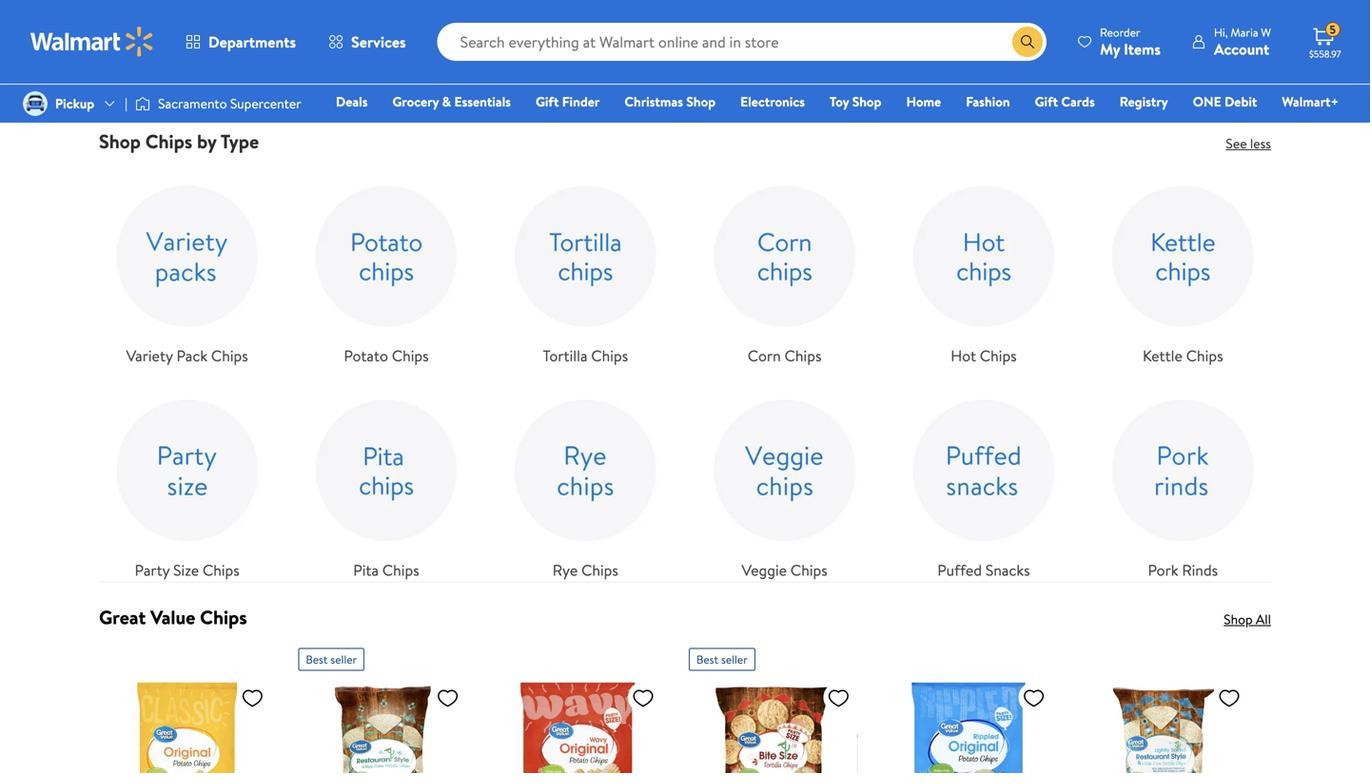 Task type: locate. For each thing, give the bounding box(es) containing it.
departments button
[[169, 19, 312, 65]]

pickup
[[107, 44, 140, 60], [55, 94, 94, 113]]

add to favorites list, great value original flavor potato chips, 8 oz image
[[241, 687, 264, 711]]

great value original flavor potato chips, 8 oz image
[[103, 679, 272, 774]]

toy shop link
[[822, 91, 890, 112]]

1 horizontal spatial best seller
[[697, 652, 748, 668]]

corn chips
[[748, 346, 822, 367]]

shop right christmas
[[687, 92, 716, 111]]

2 seller from the left
[[722, 652, 748, 668]]

puffed
[[938, 560, 982, 581]]

gift
[[536, 92, 559, 111], [1035, 92, 1059, 111]]

christmas shop link
[[616, 91, 725, 112]]

chips inside "link"
[[211, 346, 248, 367]]

gift finder link
[[527, 91, 609, 112]]

shipping for 2-day shipping
[[137, 71, 178, 87]]

pork rinds link
[[1095, 383, 1272, 582]]

 image for pickup
[[23, 91, 48, 116]]

kettle
[[1143, 346, 1183, 367]]

best
[[306, 652, 328, 668], [697, 652, 719, 668]]

services button
[[312, 19, 422, 65]]

2 gift from the left
[[1035, 92, 1059, 111]]

veggie chips
[[742, 560, 828, 581]]

fashion link
[[958, 91, 1019, 112]]

list containing variety pack chips
[[88, 153, 1283, 582]]

shipping down reorder
[[1119, 44, 1160, 60]]

0 vertical spatial pickup
[[107, 44, 140, 60]]

1 vertical spatial day
[[117, 71, 134, 87]]

chips right corn
[[785, 346, 822, 367]]

grocery
[[393, 92, 439, 111]]

0 horizontal spatial gift
[[536, 92, 559, 111]]

seller
[[331, 652, 357, 668], [722, 652, 748, 668]]

1 best seller from the left
[[306, 652, 357, 668]]

1 gift from the left
[[536, 92, 559, 111]]

hot chips
[[951, 346, 1017, 367]]

chips left the by
[[145, 128, 192, 154]]

chips right rye at the left bottom
[[582, 560, 619, 581]]

0 vertical spatial day
[[1100, 44, 1117, 60]]

1 best from the left
[[306, 652, 328, 668]]

one debit
[[1193, 92, 1258, 111]]

great value bite tortilla chips party size, 18 oz image
[[689, 679, 858, 774]]

my
[[1100, 39, 1121, 59]]

great value restaurant style white corn tortilla chips, 13 oz image
[[298, 679, 467, 774]]

0 horizontal spatial best
[[306, 652, 328, 668]]

deals
[[336, 92, 368, 111]]

1 vertical spatial pickup
[[55, 94, 94, 113]]

puffed snacks
[[938, 560, 1031, 581]]

value
[[151, 604, 196, 631]]

chips for hot chips
[[980, 346, 1017, 367]]

chips right size
[[203, 560, 240, 581]]

chips right value
[[200, 604, 247, 631]]

1 seller from the left
[[331, 652, 357, 668]]

1 horizontal spatial gift
[[1035, 92, 1059, 111]]

product group containing pickup
[[103, 0, 272, 98]]

chips right veggie
[[791, 560, 828, 581]]

fashion
[[966, 92, 1011, 111]]

add to favorites list, great value lightly salted restaurant style white corn tortilla chips, 13 oz image
[[1218, 687, 1241, 711]]

grocery & essentials link
[[384, 91, 520, 112]]

seller up great value bite tortilla chips party size, 18 oz image
[[722, 652, 748, 668]]

sacramento
[[158, 94, 227, 113]]

chips right pita
[[383, 560, 420, 581]]

best up great value restaurant style white corn tortilla chips, 13 oz image
[[306, 652, 328, 668]]

add to favorites list, great value bite tortilla chips party size, 18 oz image
[[827, 687, 850, 711]]

home
[[907, 92, 942, 111]]

hi,
[[1215, 24, 1228, 40]]

registry link
[[1112, 91, 1177, 112]]

variety
[[126, 346, 173, 367]]

seller up great value restaurant style white corn tortilla chips, 13 oz image
[[331, 652, 357, 668]]

0 horizontal spatial best seller
[[306, 652, 357, 668]]

toy
[[830, 92, 849, 111]]

pickup up 2-
[[107, 44, 140, 60]]

shipping
[[1119, 44, 1160, 60], [137, 71, 178, 87]]

0 vertical spatial shipping
[[1119, 44, 1160, 60]]

shop chips by type
[[99, 128, 259, 154]]

0 horizontal spatial day
[[117, 71, 134, 87]]

2-
[[107, 71, 117, 87]]

christmas
[[625, 92, 683, 111]]

1 horizontal spatial  image
[[135, 94, 150, 113]]

variety pack chips link
[[99, 168, 275, 368]]

cards
[[1062, 92, 1095, 111]]

best seller up great value bite tortilla chips party size, 18 oz image
[[697, 652, 748, 668]]

&
[[442, 92, 451, 111]]

1 horizontal spatial best
[[697, 652, 719, 668]]

gift for gift cards
[[1035, 92, 1059, 111]]

tortilla
[[543, 346, 588, 367]]

pickup left | in the left top of the page
[[55, 94, 94, 113]]

see less button
[[1226, 134, 1272, 153]]

1 vertical spatial shipping
[[137, 71, 178, 87]]

best up great value bite tortilla chips party size, 18 oz image
[[697, 652, 719, 668]]

gift left cards
[[1035, 92, 1059, 111]]

kettle chips link
[[1095, 168, 1272, 368]]

chips
[[145, 128, 192, 154], [211, 346, 248, 367], [392, 346, 429, 367], [591, 346, 628, 367], [785, 346, 822, 367], [980, 346, 1017, 367], [1187, 346, 1224, 367], [203, 560, 240, 581], [383, 560, 420, 581], [582, 560, 619, 581], [791, 560, 828, 581], [200, 604, 247, 631]]

day
[[1100, 44, 1117, 60], [117, 71, 134, 87]]

day right 3+
[[1100, 44, 1117, 60]]

$558.97
[[1310, 48, 1342, 60]]

2 best seller from the left
[[697, 652, 748, 668]]

chips right tortilla
[[591, 346, 628, 367]]

 image right | in the left top of the page
[[135, 94, 150, 113]]

Walmart Site-Wide search field
[[438, 23, 1047, 61]]

best seller up great value restaurant style white corn tortilla chips, 13 oz image
[[306, 652, 357, 668]]

0 horizontal spatial shipping
[[137, 71, 178, 87]]

gift left finder on the top
[[536, 92, 559, 111]]

gift cards link
[[1027, 91, 1104, 112]]

2 best from the left
[[697, 652, 719, 668]]

finder
[[562, 92, 600, 111]]

seller for great value restaurant style white corn tortilla chips, 13 oz image
[[331, 652, 357, 668]]

items
[[1124, 39, 1161, 59]]

 image for sacramento supercenter
[[135, 94, 150, 113]]

0 horizontal spatial  image
[[23, 91, 48, 116]]

grocery & essentials
[[393, 92, 511, 111]]

shop down | in the left top of the page
[[99, 128, 141, 154]]

w
[[1262, 24, 1272, 40]]

great value original rippled potato chips party size!, 13.5 oz image
[[885, 679, 1053, 774]]

best for great value restaurant style white corn tortilla chips, 13 oz image
[[306, 652, 328, 668]]

 image down walmart image
[[23, 91, 48, 116]]

chips right potato
[[392, 346, 429, 367]]

1 horizontal spatial seller
[[722, 652, 748, 668]]

less
[[1251, 134, 1272, 153]]

day up | in the left top of the page
[[117, 71, 134, 87]]

snacks
[[986, 560, 1031, 581]]

chips right pack
[[211, 346, 248, 367]]

chips right kettle at top right
[[1187, 346, 1224, 367]]

corn chips link
[[697, 168, 873, 368]]

chips for shop chips by type
[[145, 128, 192, 154]]

deals link
[[327, 91, 376, 112]]

 image
[[23, 91, 48, 116], [135, 94, 150, 113]]

product group
[[103, 0, 272, 98], [298, 0, 467, 98], [494, 0, 663, 98], [689, 0, 858, 98], [885, 0, 1053, 98], [1080, 0, 1249, 98], [298, 641, 467, 774], [689, 641, 858, 774]]

|
[[125, 94, 128, 113]]

chips right hot
[[980, 346, 1017, 367]]

0 horizontal spatial seller
[[331, 652, 357, 668]]

departments
[[208, 31, 296, 52]]

shop all link
[[1224, 611, 1272, 629]]

tortilla chips
[[543, 346, 628, 367]]

1 horizontal spatial day
[[1100, 44, 1117, 60]]

chips inside 'link'
[[392, 346, 429, 367]]

see less
[[1226, 134, 1272, 153]]

shop left "all"
[[1224, 611, 1253, 629]]

rye chips link
[[498, 383, 674, 582]]

1 horizontal spatial pickup
[[107, 44, 140, 60]]

shipping down delivery
[[137, 71, 178, 87]]

rye
[[553, 560, 578, 581]]

best seller
[[306, 652, 357, 668], [697, 652, 748, 668]]

chips for pita chips
[[383, 560, 420, 581]]

1 horizontal spatial shipping
[[1119, 44, 1160, 60]]

chips for tortilla chips
[[591, 346, 628, 367]]

list
[[88, 153, 1283, 582]]

home link
[[898, 91, 950, 112]]

shop
[[687, 92, 716, 111], [853, 92, 882, 111], [99, 128, 141, 154], [1224, 611, 1253, 629]]

kettle chips
[[1143, 346, 1224, 367]]



Task type: vqa. For each thing, say whether or not it's contained in the screenshot.
reorder
yes



Task type: describe. For each thing, give the bounding box(es) containing it.
great value lightly salted restaurant style white corn tortilla chips, 13 oz image
[[1080, 679, 1249, 774]]

3+ day shipping
[[1084, 44, 1160, 60]]

essentials
[[454, 92, 511, 111]]

day for 2-
[[117, 71, 134, 87]]

size
[[173, 560, 199, 581]]

tortilla chips link
[[498, 168, 674, 368]]

shop all
[[1224, 611, 1272, 629]]

hot
[[951, 346, 977, 367]]

0 horizontal spatial pickup
[[55, 94, 94, 113]]

delivery
[[151, 44, 192, 60]]

veggie
[[742, 560, 787, 581]]

pita
[[353, 560, 379, 581]]

reorder
[[1100, 24, 1141, 40]]

potato
[[344, 346, 388, 367]]

electronics
[[741, 92, 805, 111]]

services
[[351, 31, 406, 52]]

shop right toy in the top right of the page
[[853, 92, 882, 111]]

search icon image
[[1021, 34, 1036, 49]]

5
[[1330, 22, 1337, 38]]

gift for gift finder
[[536, 92, 559, 111]]

variety pack chips
[[126, 346, 248, 367]]

puffed snacks link
[[896, 383, 1072, 582]]

reorder my items
[[1100, 24, 1161, 59]]

hi, maria w account
[[1215, 24, 1272, 59]]

toy shop
[[830, 92, 882, 111]]

best seller for great value restaurant style white corn tortilla chips, 13 oz image
[[306, 652, 357, 668]]

pita chips link
[[298, 383, 475, 582]]

great
[[99, 604, 146, 631]]

pickup inside product group
[[107, 44, 140, 60]]

chips for kettle chips
[[1187, 346, 1224, 367]]

great value party size original wavy potato chips, 13 oz image
[[494, 679, 663, 774]]

best for great value bite tortilla chips party size, 18 oz image
[[697, 652, 719, 668]]

maria
[[1231, 24, 1259, 40]]

add to favorites list, great value original rippled potato chips party size!, 13.5 oz image
[[1023, 687, 1046, 711]]

gift finder
[[536, 92, 600, 111]]

pita chips
[[353, 560, 420, 581]]

Search search field
[[438, 23, 1047, 61]]

walmart+
[[1283, 92, 1339, 111]]

chips for veggie chips
[[791, 560, 828, 581]]

debit
[[1225, 92, 1258, 111]]

best seller for great value bite tortilla chips party size, 18 oz image
[[697, 652, 748, 668]]

party size chips link
[[99, 383, 275, 582]]

product group containing 3+ day shipping
[[1080, 0, 1249, 98]]

all
[[1256, 611, 1272, 629]]

3+
[[1084, 44, 1097, 60]]

account
[[1215, 39, 1270, 59]]

chips for corn chips
[[785, 346, 822, 367]]

day for 3+
[[1100, 44, 1117, 60]]

chips for rye chips
[[582, 560, 619, 581]]

hot chips link
[[896, 168, 1072, 368]]

chips for potato chips
[[392, 346, 429, 367]]

potato chips
[[344, 346, 429, 367]]

supercenter
[[230, 94, 301, 113]]

add to favorites list, great value party size original wavy potato chips, 13 oz image
[[632, 687, 655, 711]]

type
[[221, 128, 259, 154]]

corn
[[748, 346, 781, 367]]

by
[[197, 128, 217, 154]]

veggie chips link
[[697, 383, 873, 582]]

pack
[[177, 346, 208, 367]]

party
[[135, 560, 170, 581]]

potato chips link
[[298, 168, 475, 368]]

electronics link
[[732, 91, 814, 112]]

one
[[1193, 92, 1222, 111]]

rinds
[[1183, 560, 1219, 581]]

2-day shipping
[[107, 71, 178, 87]]

sacramento supercenter
[[158, 94, 301, 113]]

pork rinds
[[1148, 560, 1219, 581]]

one debit link
[[1185, 91, 1266, 112]]

party size chips
[[135, 560, 240, 581]]

christmas shop
[[625, 92, 716, 111]]

great value chips
[[99, 604, 247, 631]]

seller for great value bite tortilla chips party size, 18 oz image
[[722, 652, 748, 668]]

rye chips
[[553, 560, 619, 581]]

gift cards
[[1035, 92, 1095, 111]]

registry
[[1120, 92, 1169, 111]]

walmart+ link
[[1274, 91, 1348, 112]]

pork
[[1148, 560, 1179, 581]]

add to favorites list, great value restaurant style white corn tortilla chips, 13 oz image
[[437, 687, 459, 711]]

walmart image
[[30, 27, 154, 57]]

see
[[1226, 134, 1248, 153]]

shipping for 3+ day shipping
[[1119, 44, 1160, 60]]



